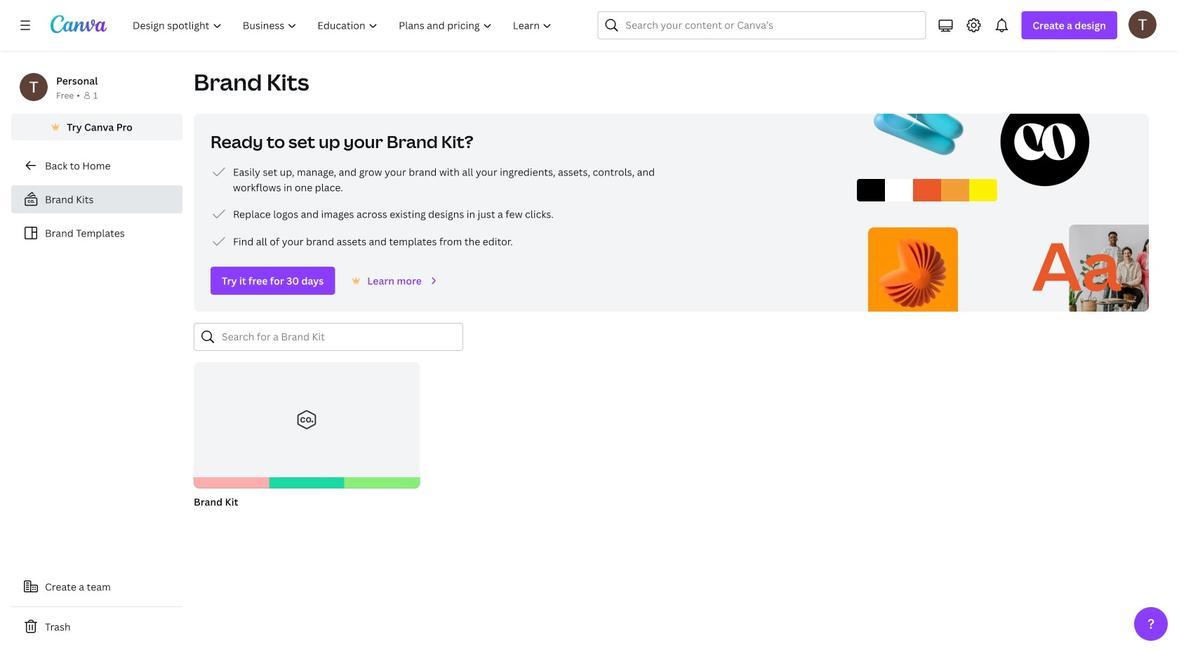 Task type: vqa. For each thing, say whether or not it's contained in the screenshot.
Terry Turtle "image"
yes



Task type: describe. For each thing, give the bounding box(es) containing it.
0 horizontal spatial list
[[11, 185, 183, 247]]

Search for a Brand Kit search field
[[222, 324, 454, 350]]



Task type: locate. For each thing, give the bounding box(es) containing it.
group
[[194, 357, 420, 510], [194, 357, 420, 489]]

terry turtle image
[[1129, 10, 1157, 38]]

1 horizontal spatial list
[[211, 164, 660, 250]]

top level navigation element
[[124, 11, 564, 39]]

None search field
[[598, 11, 926, 39]]

Search search field
[[626, 12, 898, 39]]

list
[[211, 164, 660, 250], [11, 185, 183, 247]]



